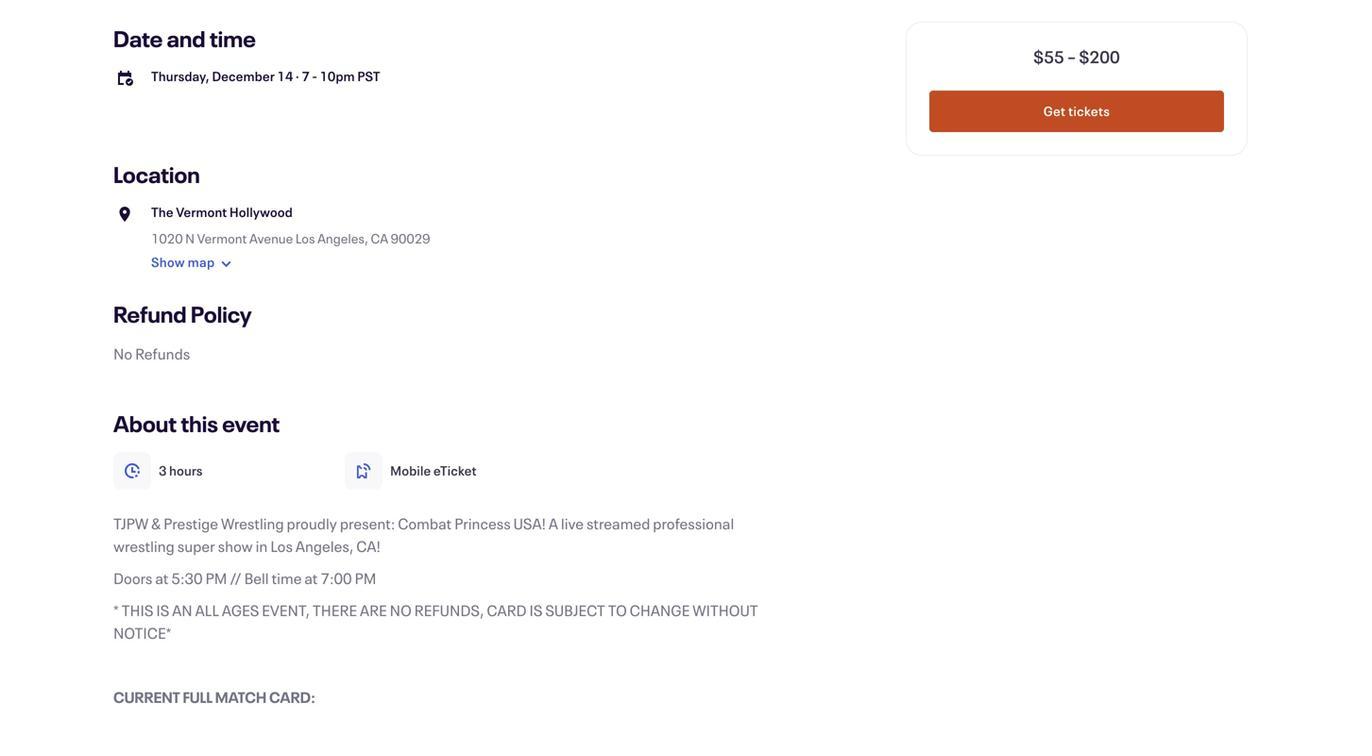 Task type: locate. For each thing, give the bounding box(es) containing it.
0 horizontal spatial time
[[210, 24, 256, 53]]

ca!
[[356, 537, 381, 557]]

map
[[188, 254, 215, 271]]

1 horizontal spatial los
[[295, 230, 315, 247]]

is right card
[[529, 601, 543, 621]]

los
[[295, 230, 315, 247], [270, 537, 293, 557]]

3
[[159, 462, 167, 480]]

subject
[[545, 601, 605, 621]]

prestige
[[164, 514, 218, 534]]

pst
[[357, 68, 380, 85]]

in
[[256, 537, 268, 557]]

$55
[[1034, 45, 1064, 68]]

90029
[[391, 230, 430, 247]]

time right bell
[[272, 569, 302, 589]]

2 pm from the left
[[355, 569, 376, 589]]

vermont
[[176, 204, 227, 221], [197, 230, 247, 247]]

time up 'december'
[[210, 24, 256, 53]]

refund
[[113, 299, 187, 329]]

doors at 5:30 pm // bell time at 7:00 pm
[[113, 569, 376, 589]]

–
[[1067, 45, 1076, 68]]

0 horizontal spatial pm
[[205, 569, 227, 589]]

mobile
[[390, 462, 431, 480]]

0 horizontal spatial los
[[270, 537, 293, 557]]

about
[[113, 409, 177, 439]]

0 vertical spatial angeles,
[[317, 230, 368, 247]]

*
[[113, 601, 119, 621]]

vermont up n
[[176, 204, 227, 221]]

1 horizontal spatial at
[[305, 569, 318, 589]]

pm right 7:00
[[355, 569, 376, 589]]

·
[[295, 68, 299, 85]]

eticket
[[433, 462, 477, 480]]

pm
[[205, 569, 227, 589], [355, 569, 376, 589]]

0 horizontal spatial at
[[155, 569, 169, 589]]

5:30
[[171, 569, 203, 589]]

no
[[113, 344, 132, 364]]

the
[[151, 204, 173, 221]]

at
[[155, 569, 169, 589], [305, 569, 318, 589]]

and
[[167, 24, 205, 53]]

angeles, inside tjpw & prestige wrestling proudly present: combat princess usa! a live streamed professional wrestling super show in los angeles, ca!
[[296, 537, 354, 557]]

1 vertical spatial time
[[272, 569, 302, 589]]

angeles, down proudly
[[296, 537, 354, 557]]

1 vertical spatial angeles,
[[296, 537, 354, 557]]

1 is from the left
[[156, 601, 169, 621]]

0 vertical spatial los
[[295, 230, 315, 247]]

1 vertical spatial vermont
[[197, 230, 247, 247]]

at left 7:00
[[305, 569, 318, 589]]

at left 5:30
[[155, 569, 169, 589]]

n
[[185, 230, 195, 247]]

1020
[[151, 230, 183, 247]]

los right avenue
[[295, 230, 315, 247]]

wrestling
[[221, 514, 284, 534]]

hours
[[169, 462, 203, 480]]

los inside the vermont hollywood 1020 n vermont avenue los angeles, ca 90029
[[295, 230, 315, 247]]

is left an
[[156, 601, 169, 621]]

card
[[487, 601, 527, 621]]

time
[[210, 24, 256, 53], [272, 569, 302, 589]]

no
[[390, 601, 412, 621]]

$200
[[1079, 45, 1120, 68]]

los right 'in'
[[270, 537, 293, 557]]

a
[[549, 514, 558, 534]]

1 horizontal spatial pm
[[355, 569, 376, 589]]

live
[[561, 514, 584, 534]]

tickets
[[1068, 102, 1110, 120]]

is
[[156, 601, 169, 621], [529, 601, 543, 621]]

pm left //
[[205, 569, 227, 589]]

show map
[[151, 254, 215, 271]]

1 vertical spatial los
[[270, 537, 293, 557]]

vermont up 'map'
[[197, 230, 247, 247]]

1 horizontal spatial is
[[529, 601, 543, 621]]

date
[[113, 24, 163, 53]]

angeles, inside the vermont hollywood 1020 n vermont avenue los angeles, ca 90029
[[317, 230, 368, 247]]

streamed
[[587, 514, 650, 534]]

0 horizontal spatial is
[[156, 601, 169, 621]]

1 horizontal spatial time
[[272, 569, 302, 589]]

avenue
[[249, 230, 293, 247]]

angeles, left ca
[[317, 230, 368, 247]]

angeles,
[[317, 230, 368, 247], [296, 537, 354, 557]]

2 at from the left
[[305, 569, 318, 589]]

&
[[151, 514, 161, 534]]

* this is an all ages event, there are no refunds, card is subject to change without notice*
[[113, 601, 758, 644]]

show
[[218, 537, 253, 557]]

there
[[313, 601, 357, 621]]

about this event
[[113, 409, 280, 439]]

event,
[[262, 601, 310, 621]]

hollywood
[[229, 204, 293, 221]]

1 at from the left
[[155, 569, 169, 589]]

current
[[113, 688, 180, 708]]



Task type: describe. For each thing, give the bounding box(es) containing it.
10pm
[[320, 68, 355, 85]]

ages
[[222, 601, 259, 621]]

are
[[360, 601, 387, 621]]

doors
[[113, 569, 152, 589]]

without
[[693, 601, 758, 621]]

get tickets
[[1044, 102, 1110, 120]]

all
[[195, 601, 219, 621]]

this
[[122, 601, 153, 621]]

bell
[[244, 569, 269, 589]]

december
[[212, 68, 275, 85]]

notice*
[[113, 623, 171, 644]]

current full match card:
[[113, 688, 316, 708]]

mobile eticket
[[390, 462, 477, 480]]

get
[[1044, 102, 1066, 120]]

match
[[215, 688, 267, 708]]

14
[[277, 68, 293, 85]]

tjpw & prestige wrestling proudly present: combat princess usa! a live streamed professional wrestling super show in los angeles, ca!
[[113, 514, 734, 557]]

refunds
[[135, 344, 190, 364]]

2 is from the left
[[529, 601, 543, 621]]

7
[[302, 68, 310, 85]]

get tickets button
[[929, 91, 1224, 132]]

tjpw
[[113, 514, 148, 534]]

show
[[151, 254, 185, 271]]

-
[[312, 68, 317, 85]]

wrestling
[[113, 537, 175, 557]]

card:
[[269, 688, 316, 708]]

policy
[[191, 299, 252, 329]]

0 vertical spatial time
[[210, 24, 256, 53]]

1 pm from the left
[[205, 569, 227, 589]]

an
[[172, 601, 192, 621]]

usa!
[[513, 514, 546, 534]]

refund policy
[[113, 299, 252, 329]]

0 vertical spatial vermont
[[176, 204, 227, 221]]

this
[[181, 409, 218, 439]]

los inside tjpw & prestige wrestling proudly present: combat princess usa! a live streamed professional wrestling super show in los angeles, ca!
[[270, 537, 293, 557]]

combat
[[398, 514, 452, 534]]

no refunds
[[113, 344, 190, 364]]

thursday, december 14 · 7 - 10pm pst
[[151, 68, 380, 85]]

3 hours
[[159, 462, 203, 480]]

proudly
[[287, 514, 337, 534]]

event
[[222, 409, 280, 439]]

to
[[608, 601, 627, 621]]

present:
[[340, 514, 395, 534]]

7:00
[[321, 569, 352, 589]]

$55 – $200
[[1034, 45, 1120, 68]]

refunds,
[[414, 601, 484, 621]]

professional
[[653, 514, 734, 534]]

location
[[113, 160, 200, 189]]

ca
[[371, 230, 388, 247]]

//
[[230, 569, 242, 589]]

super
[[177, 537, 215, 557]]

date and time
[[113, 24, 256, 53]]

full
[[183, 688, 212, 708]]

the vermont hollywood 1020 n vermont avenue los angeles, ca 90029
[[151, 204, 430, 247]]

show map button
[[151, 248, 237, 279]]

thursday,
[[151, 68, 209, 85]]

change
[[630, 601, 690, 621]]

princess
[[454, 514, 511, 534]]



Task type: vqa. For each thing, say whether or not it's contained in the screenshot.
1st the PM from left
yes



